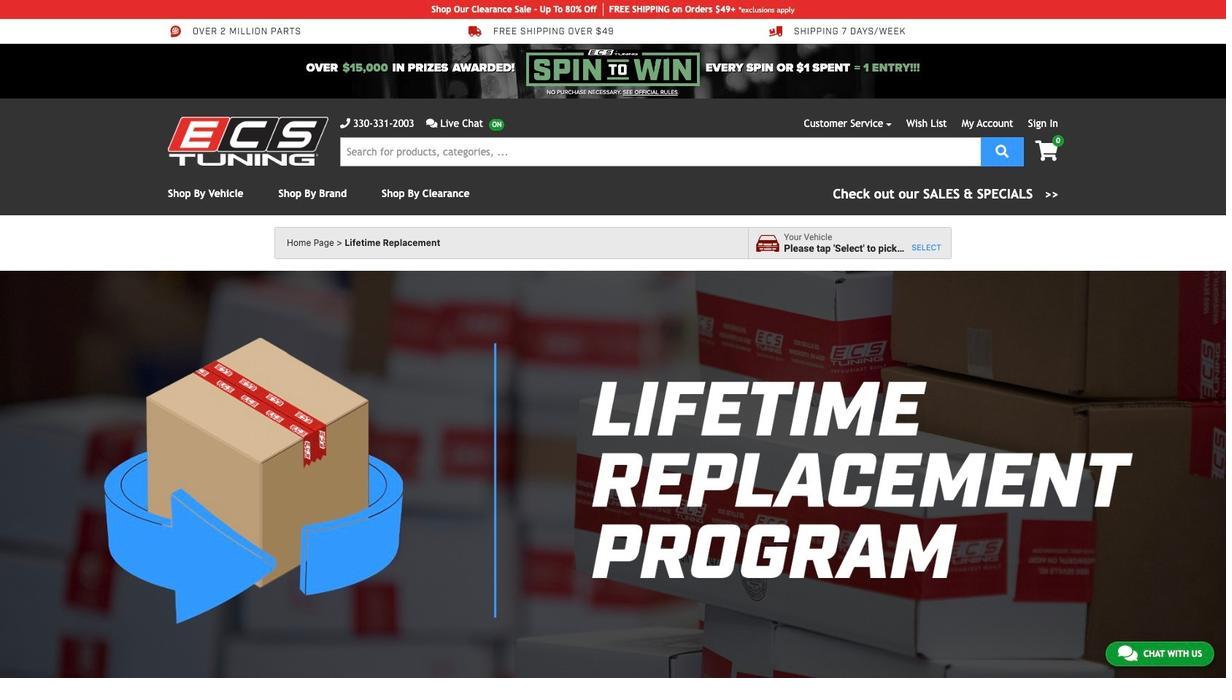 Task type: vqa. For each thing, say whether or not it's contained in the screenshot.
claim "image"
yes



Task type: describe. For each thing, give the bounding box(es) containing it.
comments image
[[426, 118, 438, 128]]

comments image
[[1118, 645, 1138, 662]]

search image
[[996, 144, 1009, 157]]

claim image
[[0, 271, 1226, 678]]

ecs tuning 'spin to win' contest logo image
[[526, 50, 700, 86]]

phone image
[[340, 118, 350, 128]]



Task type: locate. For each thing, give the bounding box(es) containing it.
ecs tuning image
[[168, 117, 329, 166]]

Search text field
[[340, 137, 982, 166]]



